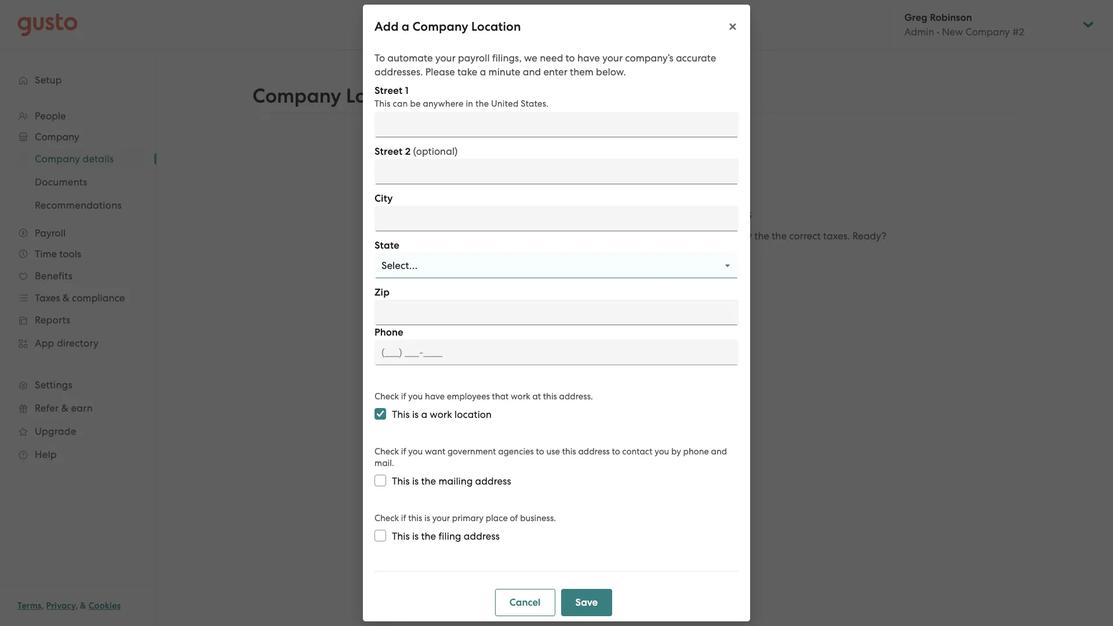 Task type: vqa. For each thing, say whether or not it's contained in the screenshot.
Plan
no



Task type: describe. For each thing, give the bounding box(es) containing it.
this is the mailing address
[[392, 475, 511, 487]]

take
[[457, 66, 477, 78]]

let's
[[613, 244, 632, 255]]

City field
[[375, 206, 739, 231]]

to
[[375, 52, 385, 64]]

us
[[401, 230, 411, 242]]

we inside to automate your payroll filings, we need to have your company's accurate addresses. please take a minute and enter them below.
[[524, 52, 537, 64]]

employees
[[447, 391, 490, 402]]

This is the filing address checkbox
[[375, 530, 386, 542]]

filings,
[[492, 52, 522, 64]]

zip
[[375, 286, 390, 299]]

this is the filing address
[[392, 531, 500, 542]]

terms , privacy , & cookies
[[17, 601, 121, 611]]

check if you want government agencies to use this address to contact you by phone and mail.
[[375, 446, 727, 468]]

contact
[[622, 446, 653, 457]]

Street 2 field
[[375, 159, 739, 184]]

terms
[[17, 601, 42, 611]]

and inside check if you want government agencies to use this address to contact you by phone and mail.
[[711, 446, 727, 457]]

add your company addresses
[[519, 203, 752, 224]]

can inside street 1 this can be anywhere in the united states.
[[393, 99, 408, 109]]

This is the mailing address checkbox
[[375, 475, 386, 486]]

street 2 (optional)
[[375, 146, 458, 158]]

need
[[540, 52, 563, 64]]

so
[[558, 230, 568, 242]]

add for add your company addresses
[[519, 203, 551, 224]]

is for this is the filing address
[[412, 531, 419, 542]]

add company location dialog
[[363, 5, 750, 622]]

street for 1
[[375, 85, 403, 97]]

is for this is the mailing address
[[412, 475, 419, 487]]

you for the
[[408, 446, 423, 457]]

you for a
[[408, 391, 423, 402]]

address for this is the filing address
[[464, 531, 500, 542]]

privacy
[[46, 601, 75, 611]]

by
[[671, 446, 681, 457]]

taxes.
[[823, 230, 850, 242]]

addresses
[[673, 203, 752, 224]]

save button
[[561, 589, 612, 616]]

be
[[410, 99, 421, 109]]

Phone text field
[[375, 340, 739, 365]]

1 vertical spatial work
[[430, 409, 452, 420]]

your right file
[[663, 230, 683, 242]]

add a location
[[607, 262, 678, 275]]

account menu element
[[889, 0, 1096, 49]]

states.
[[521, 99, 549, 109]]

This is a work location checkbox
[[375, 408, 386, 420]]

tell us where your company is located so we can properly file your forms and pay the the correct taxes. ready? let's start.
[[384, 230, 887, 255]]

0 horizontal spatial have
[[425, 391, 445, 402]]

mail.
[[375, 458, 394, 468]]

use
[[546, 446, 560, 457]]

home image
[[17, 13, 78, 36]]

anywhere
[[423, 99, 464, 109]]

pay
[[735, 230, 752, 242]]

0 horizontal spatial to
[[536, 446, 544, 457]]

mailing
[[439, 475, 473, 487]]

below.
[[596, 66, 626, 78]]

street for 2
[[375, 146, 403, 158]]

we inside tell us where your company is located so we can properly file your forms and pay the the correct taxes. ready? let's start.
[[571, 230, 584, 242]]

if for this is a work location
[[401, 391, 406, 402]]

a inside to automate your payroll filings, we need to have your company's accurate addresses. please take a minute and enter them below.
[[480, 66, 486, 78]]

privacy link
[[46, 601, 75, 611]]

to automate your payroll filings, we need to have your company's accurate addresses. please take a minute and enter them below.
[[375, 52, 716, 78]]

1 vertical spatial company
[[253, 84, 341, 108]]

a inside button
[[629, 262, 635, 275]]

check for this is the filing address
[[375, 513, 399, 524]]

want
[[425, 446, 445, 457]]

can inside tell us where your company is located so we can properly file your forms and pay the the correct taxes. ready? let's start.
[[587, 230, 604, 242]]

a up automate
[[402, 19, 410, 34]]

company's
[[625, 52, 674, 64]]

company locations
[[253, 84, 433, 108]]

this for address
[[562, 446, 576, 457]]

street 1 this can be anywhere in the united states.
[[375, 85, 549, 109]]

the left correct
[[772, 230, 787, 242]]

correct
[[789, 230, 821, 242]]

you left by
[[655, 446, 669, 457]]

check if you have employees that work at this address.
[[375, 391, 593, 402]]

Zip field
[[375, 300, 739, 325]]

state
[[375, 239, 400, 252]]

primary
[[452, 513, 484, 524]]

united
[[491, 99, 519, 109]]

tell
[[384, 230, 399, 242]]

2 , from the left
[[75, 601, 78, 611]]

your up below.
[[603, 52, 623, 64]]

to inside to automate your payroll filings, we need to have your company's accurate addresses. please take a minute and enter them below.
[[566, 52, 575, 64]]

them
[[570, 66, 594, 78]]

in
[[466, 99, 473, 109]]

location
[[455, 409, 492, 420]]

if for this is the mailing address
[[401, 446, 406, 457]]

2
[[405, 146, 411, 158]]

that
[[492, 391, 509, 402]]

company for add your company addresses
[[594, 203, 669, 224]]

0 horizontal spatial this
[[408, 513, 422, 524]]

check for this is the mailing address
[[375, 446, 399, 457]]

this inside street 1 this can be anywhere in the united states.
[[375, 99, 391, 109]]



Task type: locate. For each thing, give the bounding box(es) containing it.
1 vertical spatial and
[[714, 230, 732, 242]]

1 horizontal spatial this
[[543, 391, 557, 402]]

address right use
[[578, 446, 610, 457]]

2 horizontal spatial company
[[594, 203, 669, 224]]

save
[[575, 597, 598, 609]]

located
[[521, 230, 556, 242]]

and left pay
[[714, 230, 732, 242]]

0 horizontal spatial can
[[393, 99, 408, 109]]

2 vertical spatial add
[[607, 262, 626, 275]]

phone
[[375, 326, 403, 339]]

add for add a company location
[[375, 19, 399, 34]]

cancel
[[510, 597, 541, 609]]

ready?
[[853, 230, 887, 242]]

1 horizontal spatial add
[[519, 203, 551, 224]]

2 horizontal spatial this
[[562, 446, 576, 457]]

can
[[393, 99, 408, 109], [587, 230, 604, 242]]

at
[[533, 391, 541, 402]]

is up this is the filing address
[[424, 513, 430, 524]]

cookies button
[[89, 599, 121, 613]]

this right use
[[562, 446, 576, 457]]

0 vertical spatial we
[[524, 52, 537, 64]]

this left be
[[375, 99, 391, 109]]

this right this is the filing address option
[[392, 531, 410, 542]]

1 vertical spatial street
[[375, 146, 403, 158]]

location inside button
[[637, 262, 678, 275]]

0 horizontal spatial work
[[430, 409, 452, 420]]

0 horizontal spatial add
[[375, 19, 399, 34]]

0 vertical spatial have
[[577, 52, 600, 64]]

0 horizontal spatial location
[[471, 19, 521, 34]]

is right this is the mailing address option
[[412, 475, 419, 487]]

0 vertical spatial address
[[578, 446, 610, 457]]

your
[[555, 203, 590, 224]]

we right so
[[571, 230, 584, 242]]

company
[[467, 230, 510, 242]]

the
[[476, 99, 489, 109], [755, 230, 769, 242], [772, 230, 787, 242], [421, 475, 436, 487], [421, 531, 436, 542]]

you left want
[[408, 446, 423, 457]]

this for this is a work location
[[392, 409, 410, 420]]

cancel button
[[495, 589, 555, 616]]

address down primary at the bottom left of page
[[464, 531, 500, 542]]

the inside street 1 this can be anywhere in the united states.
[[476, 99, 489, 109]]

this for location
[[543, 391, 557, 402]]

0 vertical spatial company
[[413, 19, 468, 34]]

work left location at left
[[430, 409, 452, 420]]

1 if from the top
[[401, 391, 406, 402]]

check for this is a work location
[[375, 391, 399, 402]]

address
[[578, 446, 610, 457], [475, 475, 511, 487], [464, 531, 500, 542]]

1 horizontal spatial can
[[587, 230, 604, 242]]

the left mailing
[[421, 475, 436, 487]]

to
[[566, 52, 575, 64], [536, 446, 544, 457], [612, 446, 620, 457]]

2 vertical spatial and
[[711, 446, 727, 457]]

this right this is a work location option
[[392, 409, 410, 420]]

1 vertical spatial this
[[562, 446, 576, 457]]

2 horizontal spatial to
[[612, 446, 620, 457]]

this right at
[[543, 391, 557, 402]]

filing
[[439, 531, 461, 542]]

this inside check if you want government agencies to use this address to contact you by phone and mail.
[[562, 446, 576, 457]]

company addresses image
[[613, 146, 657, 188]]

can down 1 at the left top of the page
[[393, 99, 408, 109]]

your up this is the filing address
[[432, 513, 450, 524]]

of
[[510, 513, 518, 524]]

add up located
[[519, 203, 551, 224]]

cookies
[[89, 601, 121, 611]]

your right where
[[444, 230, 465, 242]]

to left contact
[[612, 446, 620, 457]]

minute
[[489, 66, 520, 78]]

2 check from the top
[[375, 446, 399, 457]]

city
[[375, 193, 393, 205]]

place
[[486, 513, 508, 524]]

location inside dialog
[[471, 19, 521, 34]]

1 vertical spatial have
[[425, 391, 445, 402]]

add up to
[[375, 19, 399, 34]]

add down let's
[[607, 262, 626, 275]]

street inside street 1 this can be anywhere in the united states.
[[375, 85, 403, 97]]

0 vertical spatial if
[[401, 391, 406, 402]]

and inside tell us where your company is located so we can properly file your forms and pay the the correct taxes. ready? let's start.
[[714, 230, 732, 242]]

and
[[523, 66, 541, 78], [714, 230, 732, 242], [711, 446, 727, 457]]

payroll
[[458, 52, 490, 64]]

to left use
[[536, 446, 544, 457]]

location down start.
[[637, 262, 678, 275]]

this for this is the filing address
[[392, 531, 410, 542]]

,
[[42, 601, 44, 611], [75, 601, 78, 611]]

Street 1 field
[[375, 112, 739, 137]]

this for this is the mailing address
[[392, 475, 410, 487]]

0 horizontal spatial ,
[[42, 601, 44, 611]]

check up this is a work location option
[[375, 391, 399, 402]]

1 vertical spatial we
[[571, 230, 584, 242]]

1 horizontal spatial have
[[577, 52, 600, 64]]

to up them
[[566, 52, 575, 64]]

1 street from the top
[[375, 85, 403, 97]]

where
[[414, 230, 442, 242]]

have
[[577, 52, 600, 64], [425, 391, 445, 402]]

0 vertical spatial add
[[375, 19, 399, 34]]

1 horizontal spatial company
[[413, 19, 468, 34]]

2 vertical spatial this
[[408, 513, 422, 524]]

1 horizontal spatial location
[[637, 262, 678, 275]]

1
[[405, 85, 409, 97]]

add inside button
[[607, 262, 626, 275]]

properly
[[606, 230, 644, 242]]

agencies
[[498, 446, 534, 457]]

2 if from the top
[[401, 446, 406, 457]]

can left 'properly' on the right top of the page
[[587, 230, 604, 242]]

, left &
[[75, 601, 78, 611]]

if for this is the filing address
[[401, 513, 406, 524]]

is for this is a work location
[[412, 409, 419, 420]]

address down government on the left bottom of page
[[475, 475, 511, 487]]

check inside check if you want government agencies to use this address to contact you by phone and mail.
[[375, 446, 399, 457]]

1 vertical spatial address
[[475, 475, 511, 487]]

this
[[543, 391, 557, 402], [562, 446, 576, 457], [408, 513, 422, 524]]

and right phone
[[711, 446, 727, 457]]

2 street from the top
[[375, 146, 403, 158]]

have up this is a work location
[[425, 391, 445, 402]]

the left filing
[[421, 531, 436, 542]]

1 vertical spatial location
[[637, 262, 678, 275]]

1 vertical spatial check
[[375, 446, 399, 457]]

if up this is the filing address
[[401, 513, 406, 524]]

1 horizontal spatial work
[[511, 391, 530, 402]]

enter
[[544, 66, 568, 78]]

terms link
[[17, 601, 42, 611]]

0 vertical spatial can
[[393, 99, 408, 109]]

1 vertical spatial can
[[587, 230, 604, 242]]

work left at
[[511, 391, 530, 402]]

government
[[448, 446, 496, 457]]

&
[[80, 601, 86, 611]]

add inside dialog
[[375, 19, 399, 34]]

is
[[512, 230, 519, 242], [412, 409, 419, 420], [412, 475, 419, 487], [424, 513, 430, 524], [412, 531, 419, 542]]

and inside to automate your payroll filings, we need to have your company's accurate addresses. please take a minute and enter them below.
[[523, 66, 541, 78]]

if left want
[[401, 446, 406, 457]]

add a location button
[[593, 262, 678, 276]]

2 horizontal spatial add
[[607, 262, 626, 275]]

is left located
[[512, 230, 519, 242]]

3 if from the top
[[401, 513, 406, 524]]

company
[[413, 19, 468, 34], [253, 84, 341, 108], [594, 203, 669, 224]]

0 vertical spatial work
[[511, 391, 530, 402]]

your up please
[[435, 52, 456, 64]]

2 vertical spatial check
[[375, 513, 399, 524]]

1 vertical spatial add
[[519, 203, 551, 224]]

this right this is the mailing address option
[[392, 475, 410, 487]]

location up filings,
[[471, 19, 521, 34]]

and left enter
[[523, 66, 541, 78]]

phone
[[683, 446, 709, 457]]

this
[[375, 99, 391, 109], [392, 409, 410, 420], [392, 475, 410, 487], [392, 531, 410, 542]]

add a company location
[[375, 19, 521, 34]]

a down let's
[[629, 262, 635, 275]]

start.
[[634, 244, 658, 255]]

1 horizontal spatial we
[[571, 230, 584, 242]]

2 vertical spatial company
[[594, 203, 669, 224]]

address inside check if you want government agencies to use this address to contact you by phone and mail.
[[578, 446, 610, 457]]

2 vertical spatial if
[[401, 513, 406, 524]]

company for add a company location
[[413, 19, 468, 34]]

address for this is the mailing address
[[475, 475, 511, 487]]

a right take at the top left of page
[[480, 66, 486, 78]]

have up them
[[577, 52, 600, 64]]

, left privacy "link"
[[42, 601, 44, 611]]

check up mail.
[[375, 446, 399, 457]]

if up this is a work location
[[401, 391, 406, 402]]

street
[[375, 85, 403, 97], [375, 146, 403, 158]]

forms
[[686, 230, 711, 242]]

add
[[375, 19, 399, 34], [519, 203, 551, 224], [607, 262, 626, 275]]

1 vertical spatial if
[[401, 446, 406, 457]]

0 horizontal spatial company
[[253, 84, 341, 108]]

0 vertical spatial check
[[375, 391, 399, 402]]

2 vertical spatial address
[[464, 531, 500, 542]]

address.
[[559, 391, 593, 402]]

this up this is the filing address
[[408, 513, 422, 524]]

is left filing
[[412, 531, 419, 542]]

locations
[[346, 84, 433, 108]]

check up this is the filing address option
[[375, 513, 399, 524]]

0 horizontal spatial we
[[524, 52, 537, 64]]

business.
[[520, 513, 556, 524]]

(optional)
[[413, 146, 458, 157]]

1 , from the left
[[42, 601, 44, 611]]

accurate
[[676, 52, 716, 64]]

0 vertical spatial street
[[375, 85, 403, 97]]

we left need
[[524, 52, 537, 64]]

check
[[375, 391, 399, 402], [375, 446, 399, 457], [375, 513, 399, 524]]

check if this is your primary place of business.
[[375, 513, 556, 524]]

a up want
[[421, 409, 427, 420]]

have inside to automate your payroll filings, we need to have your company's accurate addresses. please take a minute and enter them below.
[[577, 52, 600, 64]]

your
[[435, 52, 456, 64], [603, 52, 623, 64], [444, 230, 465, 242], [663, 230, 683, 242], [432, 513, 450, 524]]

file
[[647, 230, 661, 242]]

addresses.
[[375, 66, 423, 78]]

the right pay
[[755, 230, 769, 242]]

0 vertical spatial location
[[471, 19, 521, 34]]

0 vertical spatial and
[[523, 66, 541, 78]]

0 vertical spatial this
[[543, 391, 557, 402]]

this is a work location
[[392, 409, 492, 420]]

the right in
[[476, 99, 489, 109]]

is inside tell us where your company is located so we can properly file your forms and pay the the correct taxes. ready? let's start.
[[512, 230, 519, 242]]

work
[[511, 391, 530, 402], [430, 409, 452, 420]]

if inside check if you want government agencies to use this address to contact you by phone and mail.
[[401, 446, 406, 457]]

company inside dialog
[[413, 19, 468, 34]]

1 horizontal spatial to
[[566, 52, 575, 64]]

1 check from the top
[[375, 391, 399, 402]]

please
[[425, 66, 455, 78]]

street left 2
[[375, 146, 403, 158]]

is right this is a work location option
[[412, 409, 419, 420]]

3 check from the top
[[375, 513, 399, 524]]

street left 1 at the left top of the page
[[375, 85, 403, 97]]

add for add a location
[[607, 262, 626, 275]]

you
[[408, 391, 423, 402], [408, 446, 423, 457], [655, 446, 669, 457]]

automate
[[388, 52, 433, 64]]

you up this is a work location
[[408, 391, 423, 402]]

if
[[401, 391, 406, 402], [401, 446, 406, 457], [401, 513, 406, 524]]

1 horizontal spatial ,
[[75, 601, 78, 611]]



